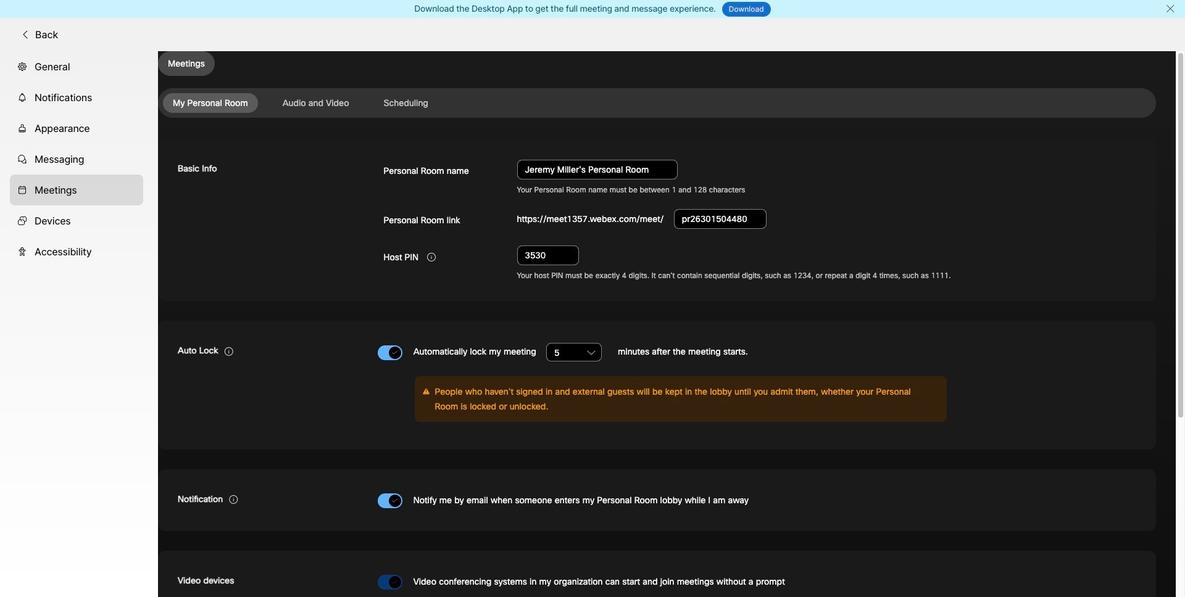 Task type: describe. For each thing, give the bounding box(es) containing it.
messaging tab
[[10, 144, 143, 175]]

cancel_16 image
[[1166, 4, 1176, 14]]

notifications tab
[[10, 82, 143, 113]]



Task type: locate. For each thing, give the bounding box(es) containing it.
settings navigation
[[0, 51, 158, 598]]

appearance tab
[[10, 113, 143, 144]]

general tab
[[10, 51, 143, 82]]

accessibility tab
[[10, 236, 143, 267]]

devices tab
[[10, 205, 143, 236]]

meetings tab
[[10, 175, 143, 205]]



Task type: vqa. For each thing, say whether or not it's contained in the screenshot.
Devices tab
yes



